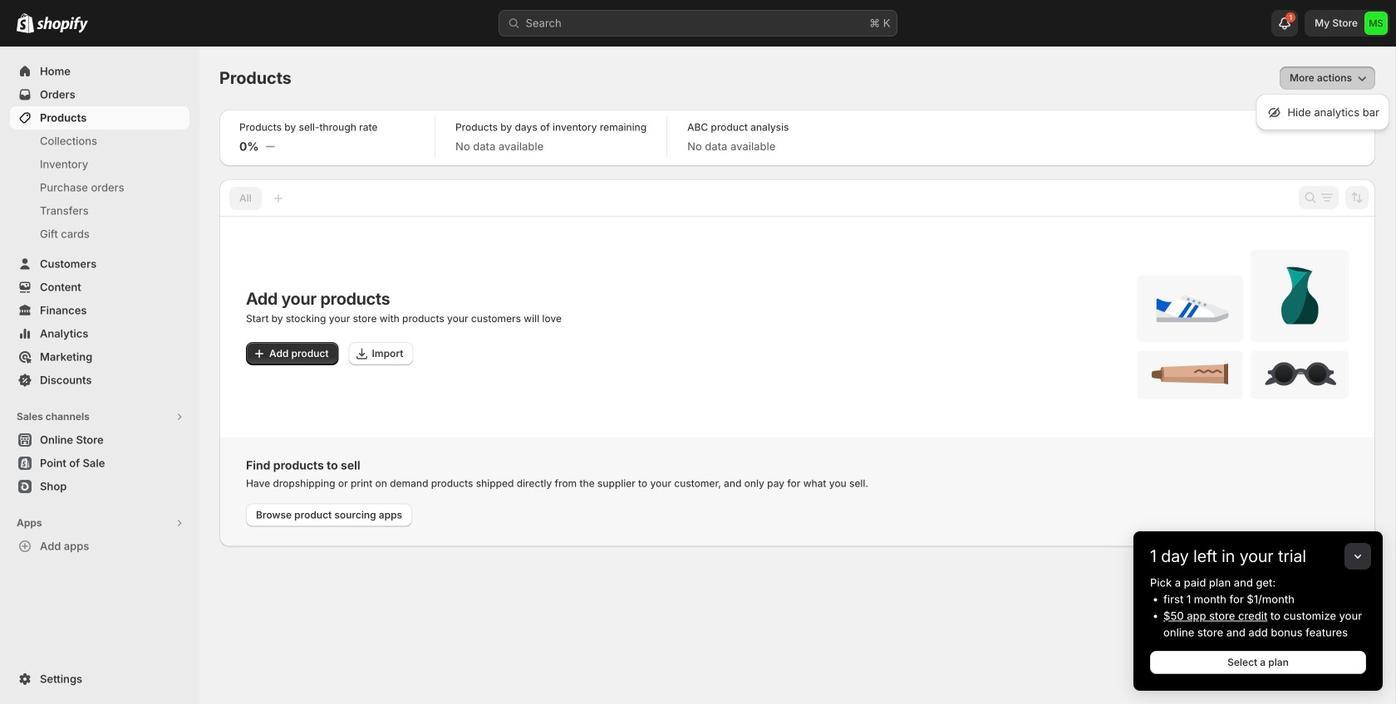 Task type: describe. For each thing, give the bounding box(es) containing it.
0 horizontal spatial shopify image
[[17, 13, 34, 33]]



Task type: locate. For each thing, give the bounding box(es) containing it.
my store image
[[1365, 12, 1388, 35]]

shopify image
[[17, 13, 34, 33], [37, 16, 88, 33]]

1 horizontal spatial shopify image
[[37, 16, 88, 33]]

start by stocking your store with products your customers will love image
[[1137, 250, 1349, 400]]



Task type: vqa. For each thing, say whether or not it's contained in the screenshot.
Online Store
no



